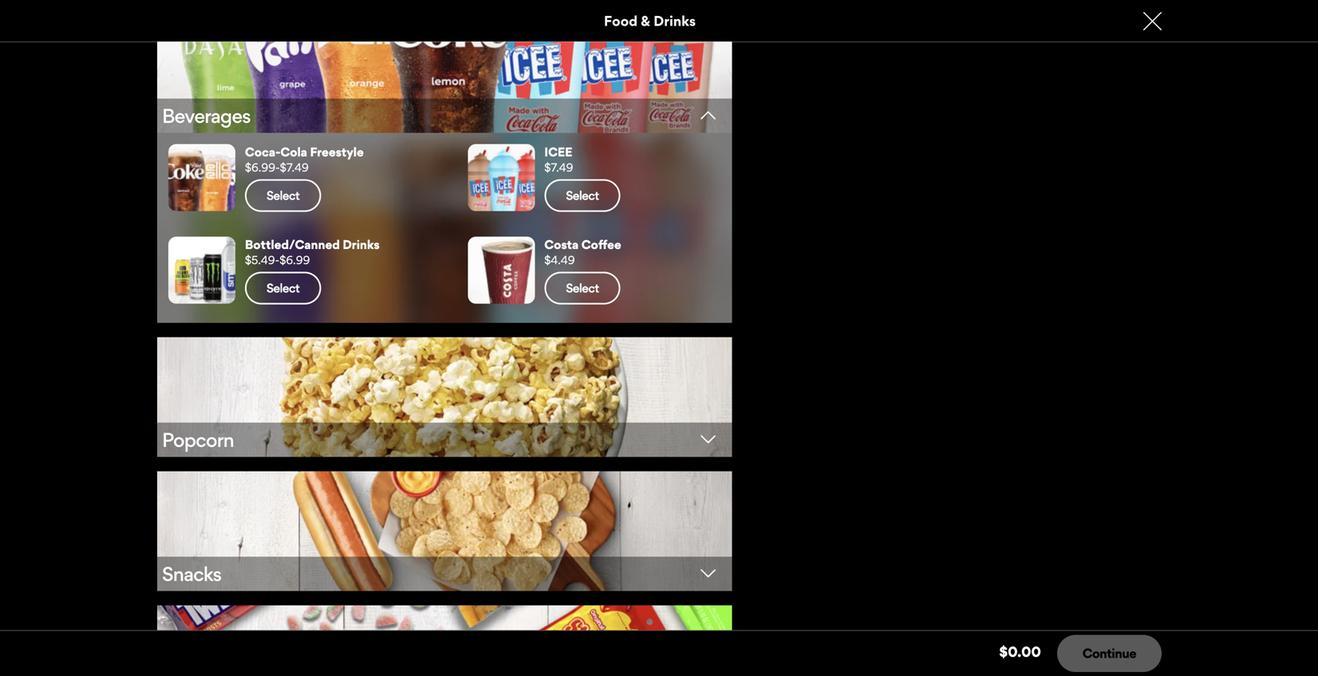 Task type: vqa. For each thing, say whether or not it's contained in the screenshot.
'Private'
no



Task type: describe. For each thing, give the bounding box(es) containing it.
$0.00
[[1000, 643, 1042, 661]]

click to expand this list image for popcorn
[[686, 432, 731, 447]]

coca-
[[245, 145, 281, 159]]

freestyle
[[310, 145, 364, 159]]

select for coca-cola freestyle
[[267, 188, 300, 203]]

click to expand this list image for snacks
[[686, 566, 731, 581]]

cookie consent banner dialog
[[0, 633, 1319, 676]]

popcorn button
[[157, 337, 732, 460]]

$7.49 inside coca-cola freestyle $6.99-$7.49
[[280, 161, 309, 175]]

popcorn
[[162, 428, 234, 452]]

costa
[[545, 237, 579, 252]]

select button for $4.49
[[545, 272, 621, 304]]

bottled/canned
[[245, 237, 340, 252]]

snacks image image
[[157, 472, 732, 591]]

costa coffee $4.49
[[545, 237, 622, 267]]

beverages
[[162, 104, 251, 128]]

select button for $5.49-
[[245, 272, 321, 304]]

coca-cola freestyle $6.99-$7.49
[[245, 145, 364, 175]]

cola
[[281, 145, 307, 159]]

select button for select
[[545, 179, 621, 212]]

select button for freestyle
[[245, 179, 321, 212]]



Task type: locate. For each thing, give the bounding box(es) containing it.
select for bottled/canned drinks
[[267, 280, 300, 295]]

select button down $6.99-
[[245, 179, 321, 212]]

0 vertical spatial click to expand this list image
[[686, 108, 731, 123]]

0 horizontal spatial $7.49
[[280, 161, 309, 175]]

$6.99
[[280, 253, 310, 267]]

select inside icee $7.49 select
[[566, 188, 599, 203]]

select down the costa coffee $4.49
[[566, 280, 599, 295]]

drinks
[[343, 237, 380, 252]]

click to expand this list image inside popcorn button
[[686, 432, 731, 447]]

$7.49 down icee
[[545, 161, 573, 175]]

snacks button
[[157, 472, 732, 594]]

click to expand this list image
[[686, 108, 731, 123], [686, 432, 731, 447], [686, 566, 731, 581]]

$7.49 inside icee $7.49 select
[[545, 161, 573, 175]]

1 vertical spatial click to expand this list image
[[686, 432, 731, 447]]

popcorn image image
[[157, 337, 732, 457]]

select
[[267, 188, 300, 203], [566, 188, 599, 203], [267, 280, 300, 295], [566, 280, 599, 295]]

2 vertical spatial click to expand this list image
[[686, 566, 731, 581]]

select button down the costa coffee $4.49
[[545, 272, 621, 304]]

3 click to expand this list image from the top
[[686, 566, 731, 581]]

select button down icee
[[545, 179, 621, 212]]

2 click to expand this list image from the top
[[686, 432, 731, 447]]

bottled/canned drinks $5.49-$6.99
[[245, 237, 380, 267]]

select button down $6.99 at the left of the page
[[245, 272, 321, 304]]

1 horizontal spatial $7.49
[[545, 161, 573, 175]]

select down $6.99-
[[267, 188, 300, 203]]

select button
[[245, 179, 321, 212], [545, 179, 621, 212], [245, 272, 321, 304], [545, 272, 621, 304]]

$7.49
[[280, 161, 309, 175], [545, 161, 573, 175]]

select down icee
[[566, 188, 599, 203]]

select down $6.99 at the left of the page
[[267, 280, 300, 295]]

icee
[[545, 145, 573, 159]]

snacks
[[162, 562, 221, 586]]

click to expand this list image inside beverages button
[[686, 108, 731, 123]]

treats image image
[[157, 606, 732, 676]]

icee $7.49 select
[[545, 145, 599, 203]]

2 $7.49 from the left
[[545, 161, 573, 175]]

1 click to expand this list image from the top
[[686, 108, 731, 123]]

beverages image image
[[157, 13, 732, 133]]

$7.49 down cola
[[280, 161, 309, 175]]

coffee
[[582, 237, 622, 252]]

1 $7.49 from the left
[[280, 161, 309, 175]]

$5.49-
[[245, 253, 280, 267]]

click to expand this list image inside snacks button
[[686, 566, 731, 581]]

$6.99-
[[245, 161, 280, 175]]

select for costa coffee
[[566, 280, 599, 295]]

beverages button
[[157, 13, 732, 136]]

click to expand this list image for beverages
[[686, 108, 731, 123]]

$4.49
[[545, 253, 575, 267]]



